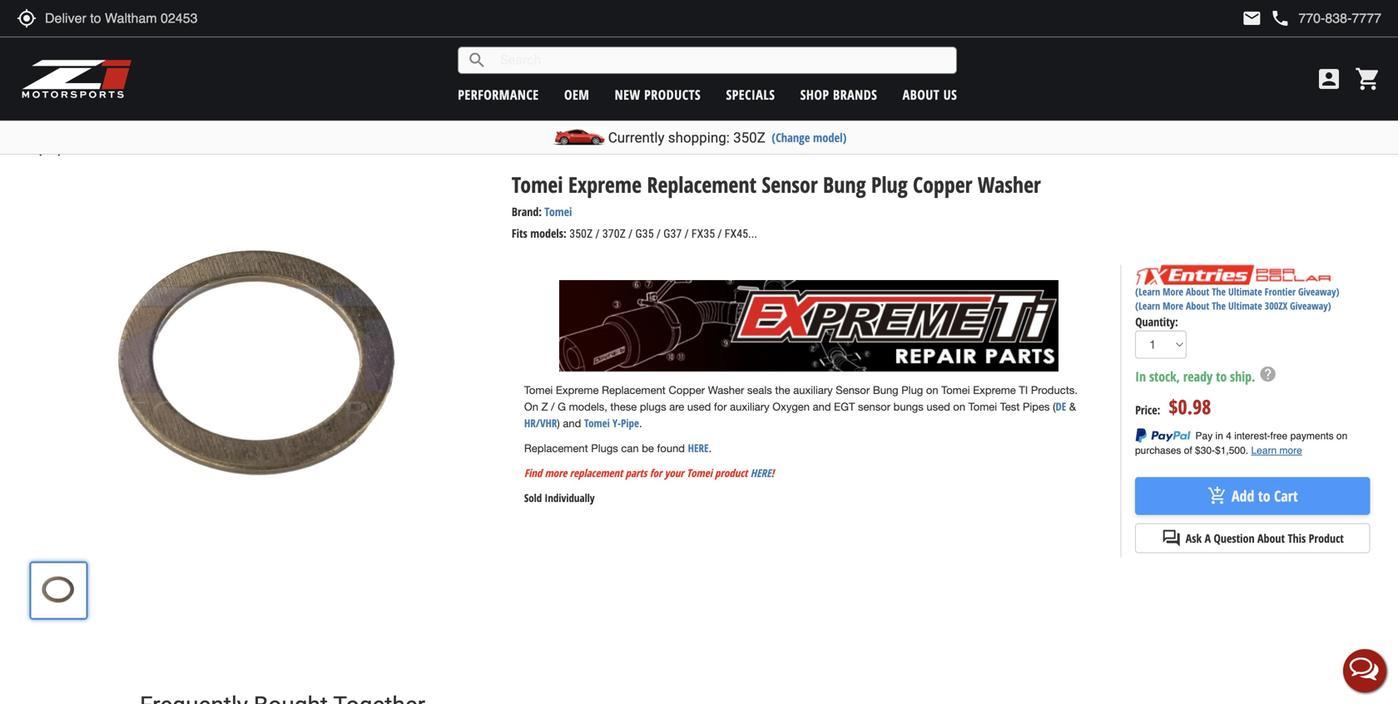 Task type: locate. For each thing, give the bounding box(es) containing it.
about left this at the right
[[1257, 531, 1285, 547]]

1 vertical spatial (learn
[[1135, 299, 1160, 313]]

price: $0.98
[[1135, 394, 1211, 421]]

auxiliary down seals
[[730, 401, 769, 414]]

for
[[714, 401, 727, 414], [650, 466, 662, 481]]

models:
[[530, 226, 567, 241]]

. down plugs
[[639, 417, 642, 430]]

expreme inside "tomei expreme replacement sensor bung plug copper washer brand: tomei fits models: 350z / 370z / g35 / g37 / fx35 / fx45..."
[[568, 170, 642, 199]]

g35
[[635, 227, 654, 241]]

1 vertical spatial giveaway)
[[1290, 299, 1331, 313]]

0 horizontal spatial washer
[[708, 384, 744, 397]]

replacement up more
[[524, 442, 588, 455]]

0 vertical spatial replacement
[[647, 170, 756, 199]]

0 horizontal spatial on
[[926, 384, 938, 397]]

about up (learn more about the ultimate 300zx giveaway) 'link'
[[1186, 285, 1209, 299]]

be
[[642, 442, 654, 455]]

1 vertical spatial .
[[709, 442, 712, 455]]

shopping_cart
[[1355, 66, 1381, 92]]

1 vertical spatial to
[[1258, 486, 1270, 507]]

giveaway) down frontier
[[1290, 299, 1331, 313]]

sensor inside tomei expreme replacement copper washer seals the auxiliary sensor bung plug on tomei expreme ti products. on z / g models, these plugs are used for auxiliary oxygen and egt sensor bungs used on tomei test pipes (
[[836, 384, 870, 397]]

1 used from the left
[[687, 401, 711, 414]]

more
[[545, 466, 567, 481]]

0 vertical spatial plug
[[871, 170, 908, 199]]

1 horizontal spatial .
[[709, 442, 712, 455]]

0 vertical spatial copper
[[913, 170, 972, 199]]

add_shopping_cart
[[1207, 487, 1227, 507]]

0 horizontal spatial auxiliary
[[730, 401, 769, 414]]

for left your
[[650, 466, 662, 481]]

individually
[[545, 491, 595, 506]]

find
[[524, 466, 542, 481]]

find more replacement parts for your tomei product here !
[[524, 466, 774, 481]]

(learn
[[1135, 285, 1160, 299], [1135, 299, 1160, 313]]

1 vertical spatial and
[[563, 417, 581, 430]]

egt
[[834, 401, 855, 414]]

used right "bungs"
[[927, 401, 950, 414]]

. right the found
[[709, 442, 712, 455]]

here link for find more replacement parts for your tomei product
[[750, 466, 771, 481]]

1 horizontal spatial auxiliary
[[793, 384, 833, 397]]

350z inside "tomei expreme replacement sensor bung plug copper washer brand: tomei fits models: 350z / 370z / g35 / g37 / fx35 / fx45..."
[[569, 227, 593, 241]]

1 horizontal spatial sensor
[[836, 384, 870, 397]]

350z down tomei link
[[569, 227, 593, 241]]

ultimate down (learn more about the ultimate frontier giveaway) link
[[1228, 299, 1262, 313]]

sensor up 'egt' at the bottom of the page
[[836, 384, 870, 397]]

here
[[688, 441, 709, 456], [750, 466, 771, 481]]

/ inside tomei expreme replacement copper washer seals the auxiliary sensor bung plug on tomei expreme ti products. on z / g models, these plugs are used for auxiliary oxygen and egt sensor bungs used on tomei test pipes (
[[551, 401, 555, 414]]

/ left 370z
[[595, 227, 600, 241]]

replacement up the these
[[602, 384, 666, 397]]

. inside replacement plugs can be found here .
[[709, 442, 712, 455]]

mail
[[1242, 8, 1262, 28]]

350z left (z33)
[[14, 141, 35, 157]]

2 horizontal spatial 350z
[[733, 129, 766, 146]]

de link
[[1056, 399, 1066, 414]]

1 vertical spatial sensor
[[836, 384, 870, 397]]

bung
[[823, 170, 866, 199], [873, 384, 898, 397]]

1 horizontal spatial here link
[[750, 466, 771, 481]]

seals
[[747, 384, 772, 397]]

tomei
[[512, 170, 563, 199], [544, 204, 572, 220], [524, 384, 553, 397], [941, 384, 970, 397], [968, 401, 997, 414], [584, 416, 610, 431], [687, 466, 712, 481]]

1 horizontal spatial here
[[750, 466, 771, 481]]

washer
[[978, 170, 1041, 199], [708, 384, 744, 397]]

0 vertical spatial sensor
[[762, 170, 818, 199]]

!
[[771, 466, 774, 481]]

to inside in stock, ready to ship. help
[[1216, 368, 1227, 386]]

0 vertical spatial bung
[[823, 170, 866, 199]]

new products link
[[615, 86, 701, 104]]

350z left (change
[[733, 129, 766, 146]]

used right the are
[[687, 401, 711, 414]]

expreme up 370z
[[568, 170, 642, 199]]

tomei left test
[[968, 401, 997, 414]]

giveaway) right frontier
[[1298, 285, 1339, 299]]

specials
[[726, 86, 775, 104]]

tomei up z at bottom
[[524, 384, 553, 397]]

and inside tomei expreme replacement copper washer seals the auxiliary sensor bung plug on tomei expreme ti products. on z / g models, these plugs are used for auxiliary oxygen and egt sensor bungs used on tomei test pipes (
[[813, 401, 831, 414]]

question_answer ask a question about this product
[[1162, 529, 1344, 549]]

1 vertical spatial here link
[[750, 466, 771, 481]]

and inside "de & hr/vhr ) and tomei y-pipe ."
[[563, 417, 581, 430]]

fits
[[512, 226, 527, 241]]

sold individually
[[524, 491, 595, 506]]

exhaust link
[[183, 141, 219, 157]]

bung down the model)
[[823, 170, 866, 199]]

1 vertical spatial the
[[1212, 299, 1226, 313]]

tomei right your
[[687, 466, 712, 481]]

0 vertical spatial for
[[714, 401, 727, 414]]

expreme for copper
[[556, 384, 599, 397]]

performance
[[80, 141, 138, 157]]

ti
[[1019, 384, 1028, 397]]

2 used from the left
[[927, 401, 950, 414]]

auxiliary
[[793, 384, 833, 397], [730, 401, 769, 414]]

and right )
[[563, 417, 581, 430]]

1 vertical spatial auxiliary
[[730, 401, 769, 414]]

on
[[926, 384, 938, 397], [953, 401, 965, 414]]

question_answer
[[1162, 529, 1182, 549]]

0 vertical spatial washer
[[978, 170, 1041, 199]]

replacement down shopping: at the top
[[647, 170, 756, 199]]

your
[[665, 466, 684, 481]]

1 vertical spatial ultimate
[[1228, 299, 1262, 313]]

0 vertical spatial and
[[813, 401, 831, 414]]

tomei y-pipe link
[[584, 416, 639, 431]]

copper
[[913, 170, 972, 199], [669, 384, 705, 397]]

1 horizontal spatial copper
[[913, 170, 972, 199]]

de & hr/vhr ) and tomei y-pipe .
[[524, 399, 1076, 431]]

1 vertical spatial copper
[[669, 384, 705, 397]]

here link
[[688, 441, 709, 456], [750, 466, 771, 481]]

(
[[1053, 401, 1056, 414]]

0 vertical spatial to
[[1216, 368, 1227, 386]]

the up (learn more about the ultimate 300zx giveaway) 'link'
[[1212, 285, 1226, 299]]

0 horizontal spatial bung
[[823, 170, 866, 199]]

add_shopping_cart add to cart
[[1207, 486, 1298, 507]]

0 horizontal spatial to
[[1216, 368, 1227, 386]]

mail phone
[[1242, 8, 1290, 28]]

2 the from the top
[[1212, 299, 1226, 313]]

expreme
[[568, 170, 642, 199], [556, 384, 599, 397], [973, 384, 1016, 397]]

here right the found
[[688, 441, 709, 456]]

on
[[524, 401, 538, 414]]

bung inside tomei expreme replacement copper washer seals the auxiliary sensor bung plug on tomei expreme ti products. on z / g models, these plugs are used for auxiliary oxygen and egt sensor bungs used on tomei test pipes (
[[873, 384, 898, 397]]

account_box link
[[1312, 66, 1347, 92]]

oxygen
[[772, 401, 810, 414]]

new
[[615, 86, 641, 104]]

here link right the found
[[688, 441, 709, 456]]

hr/vhr
[[524, 416, 557, 431]]

bung up sensor
[[873, 384, 898, 397]]

0 vertical spatial here link
[[688, 441, 709, 456]]

and left 'egt' at the bottom of the page
[[813, 401, 831, 414]]

here link right product
[[750, 466, 771, 481]]

to left ship.
[[1216, 368, 1227, 386]]

1 horizontal spatial bung
[[873, 384, 898, 397]]

copper inside "tomei expreme replacement sensor bung plug copper washer brand: tomei fits models: 350z / 370z / g35 / g37 / fx35 / fx45..."
[[913, 170, 972, 199]]

here right product
[[750, 466, 771, 481]]

$0.98
[[1169, 394, 1211, 421]]

1 horizontal spatial for
[[714, 401, 727, 414]]

exhaust
[[183, 141, 219, 157]]

1 horizontal spatial and
[[813, 401, 831, 414]]

to right add
[[1258, 486, 1270, 507]]

g37
[[663, 227, 682, 241]]

the down (learn more about the ultimate frontier giveaway) link
[[1212, 299, 1226, 313]]

0 horizontal spatial sensor
[[762, 170, 818, 199]]

tomei expreme replacement copper washer seals the auxiliary sensor bung plug on tomei expreme ti products. on z / g models, these plugs are used for auxiliary oxygen and egt sensor bungs used on tomei test pipes (
[[524, 384, 1078, 414]]

1 horizontal spatial on
[[953, 401, 965, 414]]

/ right z at bottom
[[551, 401, 555, 414]]

here link for replacement plugs can be found
[[688, 441, 709, 456]]

0 horizontal spatial and
[[563, 417, 581, 430]]

replacement for copper
[[602, 384, 666, 397]]

auxiliary up oxygen
[[793, 384, 833, 397]]

hr/vhr link
[[524, 416, 557, 431]]

more
[[1163, 285, 1183, 299], [1163, 299, 1183, 313]]

0 horizontal spatial here link
[[688, 441, 709, 456]]

.
[[639, 417, 642, 430], [709, 442, 712, 455]]

currently
[[608, 129, 665, 146]]

in
[[1135, 368, 1146, 386]]

tomei expreme replacement sensor bung plug copper washer brand: tomei fits models: 350z / 370z / g35 / g37 / fx35 / fx45...
[[512, 170, 1041, 241]]

0 horizontal spatial copper
[[669, 384, 705, 397]]

370z
[[602, 227, 626, 241]]

0 horizontal spatial .
[[639, 417, 642, 430]]

quantity:
[[1135, 314, 1178, 330]]

models,
[[569, 401, 607, 414]]

new products
[[615, 86, 701, 104]]

us
[[943, 86, 957, 104]]

sold
[[524, 491, 542, 506]]

replacement inside tomei expreme replacement copper washer seals the auxiliary sensor bung plug on tomei expreme ti products. on z / g models, these plugs are used for auxiliary oxygen and egt sensor bungs used on tomei test pipes (
[[602, 384, 666, 397]]

0 vertical spatial here
[[688, 441, 709, 456]]

in stock, ready to ship. help
[[1135, 365, 1277, 386]]

question
[[1214, 531, 1255, 547]]

1 vertical spatial replacement
[[602, 384, 666, 397]]

(learn more about the ultimate frontier giveaway) (learn more about the ultimate 300zx giveaway)
[[1135, 285, 1339, 313]]

tomei down models,
[[584, 416, 610, 431]]

1 vertical spatial more
[[1163, 299, 1183, 313]]

sensor down (change
[[762, 170, 818, 199]]

plug inside "tomei expreme replacement sensor bung plug copper washer brand: tomei fits models: 350z / 370z / g35 / g37 / fx35 / fx45..."
[[871, 170, 908, 199]]

0 vertical spatial ultimate
[[1228, 285, 1262, 299]]

0 vertical spatial giveaway)
[[1298, 285, 1339, 299]]

are
[[669, 401, 684, 414]]

fx35
[[691, 227, 715, 241]]

2 vertical spatial replacement
[[524, 442, 588, 455]]

1 vertical spatial plug
[[901, 384, 923, 397]]

0 vertical spatial more
[[1163, 285, 1183, 299]]

0 vertical spatial the
[[1212, 285, 1226, 299]]

sensor
[[762, 170, 818, 199], [836, 384, 870, 397]]

replacement inside "tomei expreme replacement sensor bung plug copper washer brand: tomei fits models: 350z / 370z / g35 / g37 / fx35 / fx45..."
[[647, 170, 756, 199]]

1 horizontal spatial 350z
[[569, 227, 593, 241]]

1 vertical spatial washer
[[708, 384, 744, 397]]

for right the are
[[714, 401, 727, 414]]

about inside question_answer ask a question about this product
[[1257, 531, 1285, 547]]

1 horizontal spatial washer
[[978, 170, 1041, 199]]

1 horizontal spatial used
[[927, 401, 950, 414]]

ultimate up (learn more about the ultimate 300zx giveaway) 'link'
[[1228, 285, 1262, 299]]

0 horizontal spatial for
[[650, 466, 662, 481]]

350z (z33)
[[14, 141, 61, 157]]

bung inside "tomei expreme replacement sensor bung plug copper washer brand: tomei fits models: 350z / 370z / g35 / g37 / fx35 / fx45..."
[[823, 170, 866, 199]]

0 vertical spatial (learn
[[1135, 285, 1160, 299]]

expreme up models,
[[556, 384, 599, 397]]

washer inside tomei expreme replacement copper washer seals the auxiliary sensor bung plug on tomei expreme ti products. on z / g models, these plugs are used for auxiliary oxygen and egt sensor bungs used on tomei test pipes (
[[708, 384, 744, 397]]

1 vertical spatial bung
[[873, 384, 898, 397]]

0 horizontal spatial used
[[687, 401, 711, 414]]

1 vertical spatial for
[[650, 466, 662, 481]]

0 vertical spatial .
[[639, 417, 642, 430]]



Task type: describe. For each thing, give the bounding box(es) containing it.
&
[[1069, 401, 1076, 414]]

1 horizontal spatial to
[[1258, 486, 1270, 507]]

brands
[[833, 86, 877, 104]]

product
[[1309, 531, 1344, 547]]

pipe
[[621, 416, 639, 431]]

0 vertical spatial on
[[926, 384, 938, 397]]

. inside "de & hr/vhr ) and tomei y-pipe ."
[[639, 417, 642, 430]]

my_location
[[17, 8, 37, 28]]

about us link
[[903, 86, 957, 104]]

cart
[[1274, 486, 1298, 507]]

350z (z33) link
[[14, 141, 61, 157]]

performance
[[458, 86, 539, 104]]

replacement
[[570, 466, 623, 481]]

(learn more about the ultimate 300zx giveaway) link
[[1135, 299, 1331, 313]]

Search search field
[[487, 48, 956, 73]]

add
[[1232, 486, 1254, 507]]

replacement for sensor
[[647, 170, 756, 199]]

tomei left ti
[[941, 384, 970, 397]]

0 vertical spatial auxiliary
[[793, 384, 833, 397]]

ask
[[1186, 531, 1202, 547]]

a
[[1205, 531, 1211, 547]]

plug inside tomei expreme replacement copper washer seals the auxiliary sensor bung plug on tomei expreme ti products. on z / g models, these plugs are used for auxiliary oxygen and egt sensor bungs used on tomei test pipes (
[[901, 384, 923, 397]]

ready
[[1183, 368, 1213, 386]]

/ left g37
[[656, 227, 661, 241]]

1 ultimate from the top
[[1228, 285, 1262, 299]]

(z33)
[[38, 141, 61, 157]]

tomei inside "de & hr/vhr ) and tomei y-pipe ."
[[584, 416, 610, 431]]

performance link
[[458, 86, 539, 104]]

shopping_cart link
[[1351, 66, 1381, 92]]

about left us at the top of page
[[903, 86, 940, 104]]

products
[[644, 86, 701, 104]]

1 more from the top
[[1163, 285, 1183, 299]]

replacement inside replacement plugs can be found here .
[[524, 442, 588, 455]]

/ right g37
[[684, 227, 689, 241]]

(change
[[772, 129, 810, 146]]

tomei up brand:
[[512, 170, 563, 199]]

parts
[[141, 141, 164, 157]]

/ right fx35
[[718, 227, 722, 241]]

replacement plugs can be found here .
[[524, 441, 712, 456]]

currently shopping: 350z (change model)
[[608, 129, 847, 146]]

z
[[541, 401, 548, 414]]

shop brands link
[[800, 86, 877, 104]]

phone
[[1270, 8, 1290, 28]]

brand:
[[512, 204, 542, 220]]

2 ultimate from the top
[[1228, 299, 1262, 313]]

found
[[657, 442, 685, 455]]

shop brands
[[800, 86, 877, 104]]

g
[[558, 401, 566, 414]]

washer inside "tomei expreme replacement sensor bung plug copper washer brand: tomei fits models: 350z / 370z / g35 / g37 / fx35 / fx45..."
[[978, 170, 1041, 199]]

1 the from the top
[[1212, 285, 1226, 299]]

y-
[[612, 416, 621, 431]]

oem link
[[564, 86, 589, 104]]

performance parts
[[80, 141, 164, 157]]

parts
[[625, 466, 647, 481]]

shop
[[800, 86, 829, 104]]

product
[[715, 466, 748, 481]]

search
[[467, 50, 487, 70]]

about us
[[903, 86, 957, 104]]

ship.
[[1230, 368, 1255, 386]]

copper inside tomei expreme replacement copper washer seals the auxiliary sensor bung plug on tomei expreme ti products. on z / g models, these plugs are used for auxiliary oxygen and egt sensor bungs used on tomei test pipes (
[[669, 384, 705, 397]]

300zx
[[1265, 299, 1288, 313]]

account_box
[[1316, 66, 1342, 92]]

1 (learn from the top
[[1135, 285, 1160, 299]]

hardware link
[[238, 141, 282, 157]]

0 horizontal spatial here
[[688, 441, 709, 456]]

2 (learn from the top
[[1135, 299, 1160, 313]]

mail link
[[1242, 8, 1262, 28]]

0 horizontal spatial 350z
[[14, 141, 35, 157]]

products.
[[1031, 384, 1078, 397]]

the
[[775, 384, 790, 397]]

specials link
[[726, 86, 775, 104]]

price:
[[1135, 402, 1160, 418]]

(learn more about the ultimate frontier giveaway) link
[[1135, 285, 1339, 299]]

plugs
[[640, 401, 666, 414]]

shopping:
[[668, 129, 730, 146]]

for inside tomei expreme replacement copper washer seals the auxiliary sensor bung plug on tomei expreme ti products. on z / g models, these plugs are used for auxiliary oxygen and egt sensor bungs used on tomei test pipes (
[[714, 401, 727, 414]]

phone link
[[1270, 8, 1381, 28]]

de
[[1056, 399, 1066, 414]]

these
[[610, 401, 637, 414]]

tomei up models:
[[544, 204, 572, 220]]

expreme for sensor
[[568, 170, 642, 199]]

/ left g35 on the top left
[[628, 227, 633, 241]]

1 vertical spatial here
[[750, 466, 771, 481]]

model)
[[813, 129, 847, 146]]

performance parts link
[[80, 141, 164, 157]]

about down (learn more about the ultimate frontier giveaway) link
[[1186, 299, 1209, 313]]

)
[[557, 417, 560, 430]]

hardware
[[238, 141, 282, 157]]

2 more from the top
[[1163, 299, 1183, 313]]

sensor inside "tomei expreme replacement sensor bung plug copper washer brand: tomei fits models: 350z / 370z / g35 / g37 / fx35 / fx45..."
[[762, 170, 818, 199]]

1 vertical spatial on
[[953, 401, 965, 414]]

z1 motorsports logo image
[[21, 58, 133, 100]]

fx45...
[[725, 227, 757, 241]]

test
[[1000, 401, 1020, 414]]

plugs
[[591, 442, 618, 455]]

bungs
[[893, 401, 924, 414]]

can
[[621, 442, 639, 455]]

sensor
[[858, 401, 890, 414]]

help
[[1259, 365, 1277, 384]]

oem
[[564, 86, 589, 104]]

expreme up test
[[973, 384, 1016, 397]]



Task type: vqa. For each thing, say whether or not it's contained in the screenshot.
the rightmost Copper
yes



